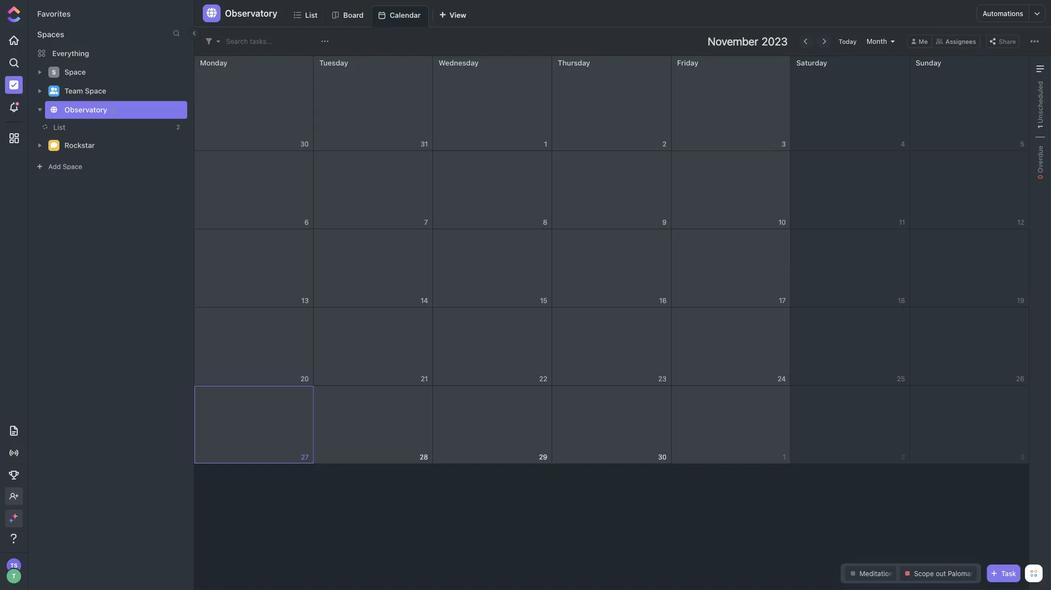 Task type: locate. For each thing, give the bounding box(es) containing it.
observatory down team space
[[64, 106, 107, 114]]

0 vertical spatial list
[[305, 11, 318, 19]]

0 vertical spatial observatory
[[225, 8, 278, 19]]

spaces link
[[28, 30, 64, 39]]

automations button
[[978, 5, 1030, 22]]

november
[[708, 35, 759, 48]]

globe image down user group 'image'
[[51, 106, 57, 113]]

2 row from the top
[[195, 151, 1030, 230]]

1 horizontal spatial 2
[[663, 140, 667, 148]]

share button
[[987, 35, 1020, 48]]

list
[[305, 11, 318, 19], [53, 123, 65, 131]]

17
[[779, 297, 786, 305]]

list link up rockstar
[[28, 119, 169, 136]]

observatory inside button
[[225, 8, 278, 19]]

ts
[[10, 563, 18, 570]]

18
[[898, 297, 906, 305]]

1
[[1037, 125, 1045, 129], [545, 140, 548, 148], [783, 454, 786, 462]]

tasks...
[[250, 38, 272, 45]]

2 horizontal spatial 1
[[1037, 125, 1045, 129]]

23
[[659, 376, 667, 383]]

1 vertical spatial 3
[[1021, 454, 1025, 462]]

3 row from the top
[[195, 230, 1030, 308]]

t
[[12, 573, 16, 581]]

space for add space
[[63, 163, 82, 171]]

observatory
[[225, 8, 278, 19], [64, 106, 107, 114]]

Search tasks... text field
[[226, 34, 319, 49]]

4 row from the top
[[195, 308, 1030, 386]]

row
[[195, 56, 1030, 151], [195, 151, 1030, 230], [195, 230, 1030, 308], [195, 308, 1030, 386], [195, 386, 1030, 465]]

9
[[663, 219, 667, 227]]

27
[[301, 454, 309, 462]]

month
[[867, 38, 888, 45]]

space
[[64, 68, 86, 76], [85, 87, 106, 95], [63, 163, 82, 171]]

rockstar link
[[64, 137, 180, 155]]

thursday
[[558, 58, 591, 67]]

22
[[540, 376, 548, 383]]

1 horizontal spatial observatory
[[225, 8, 278, 19]]

favorites
[[37, 9, 71, 18]]

space for team space
[[85, 87, 106, 95]]

1 horizontal spatial list link
[[305, 6, 322, 27]]

1 vertical spatial 1
[[545, 140, 548, 148]]

1 horizontal spatial globe image
[[207, 8, 217, 18]]

ts t
[[10, 563, 18, 581]]

2 horizontal spatial 2
[[902, 454, 906, 462]]

grid
[[194, 56, 1030, 591]]

rockstar
[[64, 141, 95, 150]]

november 2023
[[708, 35, 788, 48]]

5 row from the top
[[195, 386, 1030, 465]]

1 row from the top
[[195, 56, 1030, 151]]

search
[[226, 38, 248, 45]]

0 vertical spatial 30
[[301, 140, 309, 148]]

0 horizontal spatial 1
[[545, 140, 548, 148]]

sparkle svg 1 image
[[12, 514, 18, 520]]

8
[[543, 219, 548, 227]]

grid containing monday
[[194, 56, 1030, 591]]

2 vertical spatial space
[[63, 163, 82, 171]]

list link
[[305, 6, 322, 27], [28, 119, 169, 136]]

31
[[421, 140, 428, 148]]

1 horizontal spatial 1
[[783, 454, 786, 462]]

30
[[301, 140, 309, 148], [659, 454, 667, 462]]

globe image left observatory button
[[207, 8, 217, 18]]

14
[[421, 297, 428, 305]]

0
[[1037, 175, 1045, 179]]

0 vertical spatial 3
[[782, 140, 786, 148]]

0 vertical spatial globe image
[[207, 8, 217, 18]]

observatory for observatory button
[[225, 8, 278, 19]]

row containing 20
[[195, 308, 1030, 386]]

0 horizontal spatial 2
[[176, 124, 180, 131]]

4
[[901, 140, 906, 148]]

1 horizontal spatial 30
[[659, 454, 667, 462]]

0 vertical spatial list link
[[305, 6, 322, 27]]

2
[[176, 124, 180, 131], [663, 140, 667, 148], [902, 454, 906, 462]]

1 vertical spatial list
[[53, 123, 65, 131]]

saturday
[[797, 58, 828, 67]]

month button
[[865, 36, 899, 46]]

0 horizontal spatial 3
[[782, 140, 786, 148]]

me
[[919, 38, 928, 45]]

3
[[782, 140, 786, 148], [1021, 454, 1025, 462]]

10
[[779, 219, 786, 227]]

0 horizontal spatial globe image
[[51, 106, 57, 113]]

1 vertical spatial 30
[[659, 454, 667, 462]]

6
[[305, 219, 309, 227]]

overdue
[[1037, 146, 1045, 175]]

observatory for observatory link
[[64, 106, 107, 114]]

list left board
[[305, 11, 318, 19]]

21
[[421, 376, 428, 383]]

25
[[898, 376, 906, 383]]

5
[[1021, 140, 1025, 148]]

28
[[420, 454, 428, 462]]

0 horizontal spatial list link
[[28, 119, 169, 136]]

wednesday
[[439, 58, 479, 67]]

sunday
[[916, 58, 942, 67]]

space right team
[[85, 87, 106, 95]]

space right add
[[63, 163, 82, 171]]

comment image
[[51, 142, 57, 149]]

team space
[[64, 87, 106, 95]]

today
[[839, 38, 857, 45]]

board
[[343, 11, 364, 19]]

1 vertical spatial observatory
[[64, 106, 107, 114]]

globe image
[[207, 8, 217, 18], [51, 106, 57, 113]]

space up team
[[64, 68, 86, 76]]

observatory button
[[221, 1, 278, 26]]

automations
[[983, 9, 1024, 17]]

1 vertical spatial list link
[[28, 119, 169, 136]]

2 vertical spatial 2
[[902, 454, 906, 462]]

2 vertical spatial 1
[[783, 454, 786, 462]]

observatory up search tasks...
[[225, 8, 278, 19]]

observatory link
[[64, 101, 180, 119]]

1 vertical spatial 2
[[663, 140, 667, 148]]

26
[[1017, 376, 1025, 383]]

me button
[[908, 35, 933, 48]]

15
[[540, 297, 548, 305]]

today button
[[837, 36, 859, 47]]

1 vertical spatial space
[[85, 87, 106, 95]]

row containing 13
[[195, 230, 1030, 308]]

list link left board
[[305, 6, 322, 27]]

1 horizontal spatial list
[[305, 11, 318, 19]]

0 horizontal spatial observatory
[[64, 106, 107, 114]]

list up comment image
[[53, 123, 65, 131]]

0 horizontal spatial list
[[53, 123, 65, 131]]



Task type: describe. For each thing, give the bounding box(es) containing it.
add space
[[48, 163, 82, 171]]

12
[[1018, 219, 1025, 227]]

team space link
[[64, 82, 180, 100]]

space link
[[64, 63, 180, 81]]

row containing 6
[[195, 151, 1030, 230]]

0 vertical spatial 2
[[176, 124, 180, 131]]

s
[[52, 69, 56, 76]]

add
[[48, 163, 61, 171]]

7
[[424, 219, 428, 227]]

sparkle svg 2 image
[[9, 519, 13, 523]]

view
[[450, 11, 467, 19]]

spaces
[[37, 30, 64, 39]]

0 vertical spatial 1
[[1037, 125, 1045, 129]]

unscheduled
[[1037, 81, 1045, 125]]

1 horizontal spatial 3
[[1021, 454, 1025, 462]]

share
[[1000, 38, 1017, 45]]

task
[[1002, 570, 1017, 578]]

2023
[[762, 35, 788, 48]]

view button
[[434, 6, 472, 27]]

0 vertical spatial space
[[64, 68, 86, 76]]

tuesday
[[319, 58, 348, 67]]

user group image
[[50, 87, 58, 94]]

1 vertical spatial globe image
[[51, 106, 57, 113]]

search tasks...
[[226, 38, 272, 45]]

everything
[[52, 49, 89, 58]]

board link
[[343, 6, 368, 27]]

11
[[900, 219, 906, 227]]

0 horizontal spatial 30
[[301, 140, 309, 148]]

29
[[539, 454, 548, 462]]

row containing 30
[[195, 56, 1030, 151]]

row containing 27
[[195, 386, 1030, 465]]

assignees
[[946, 38, 977, 45]]

24
[[778, 376, 786, 383]]

assignees button
[[933, 35, 981, 48]]

20
[[301, 376, 309, 383]]

calendar
[[390, 11, 421, 19]]

friday
[[678, 58, 699, 67]]

16
[[660, 297, 667, 305]]

calendar link
[[390, 6, 425, 27]]

13
[[302, 297, 309, 305]]

monday
[[200, 58, 228, 67]]

favorites button
[[37, 9, 71, 18]]

19
[[1018, 297, 1025, 305]]

everything link
[[28, 44, 194, 62]]

team
[[64, 87, 83, 95]]



Task type: vqa. For each thing, say whether or not it's contained in the screenshot.
team space, , "element"
no



